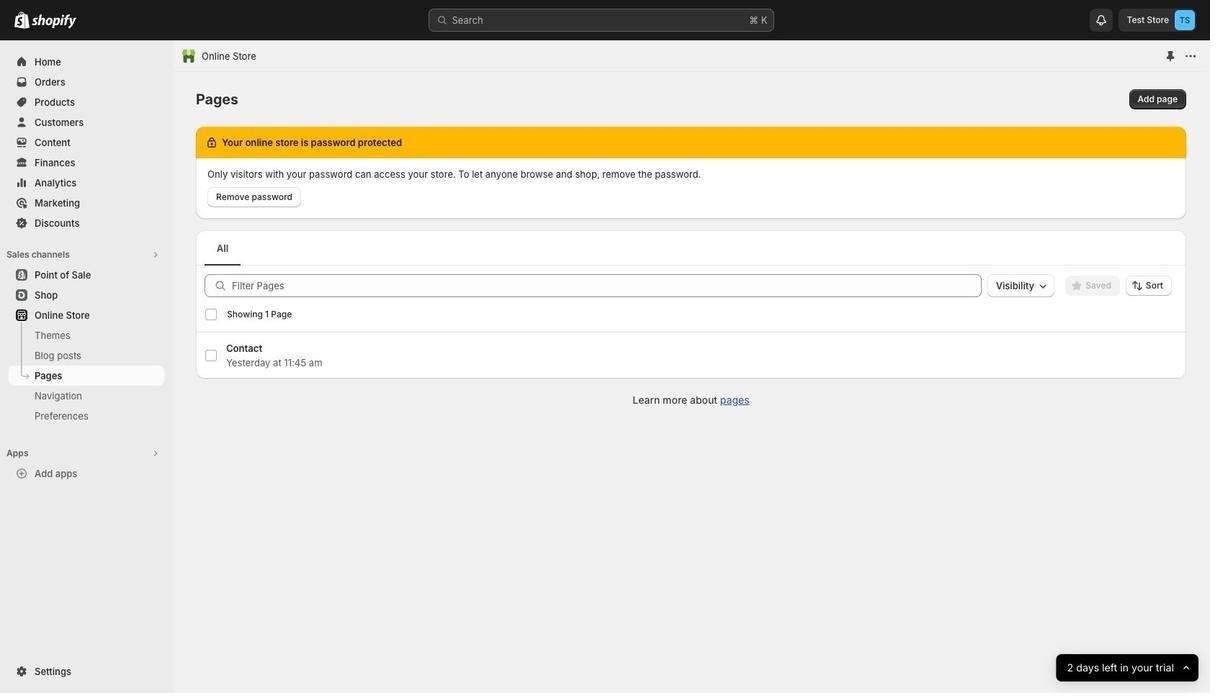 Task type: vqa. For each thing, say whether or not it's contained in the screenshot.
Home link
no



Task type: locate. For each thing, give the bounding box(es) containing it.
test store image
[[1175, 10, 1195, 30]]

1 horizontal spatial shopify image
[[32, 14, 76, 29]]

online store image
[[182, 49, 196, 63]]

shopify image
[[14, 12, 30, 29], [32, 14, 76, 29]]



Task type: describe. For each thing, give the bounding box(es) containing it.
0 horizontal spatial shopify image
[[14, 12, 30, 29]]



